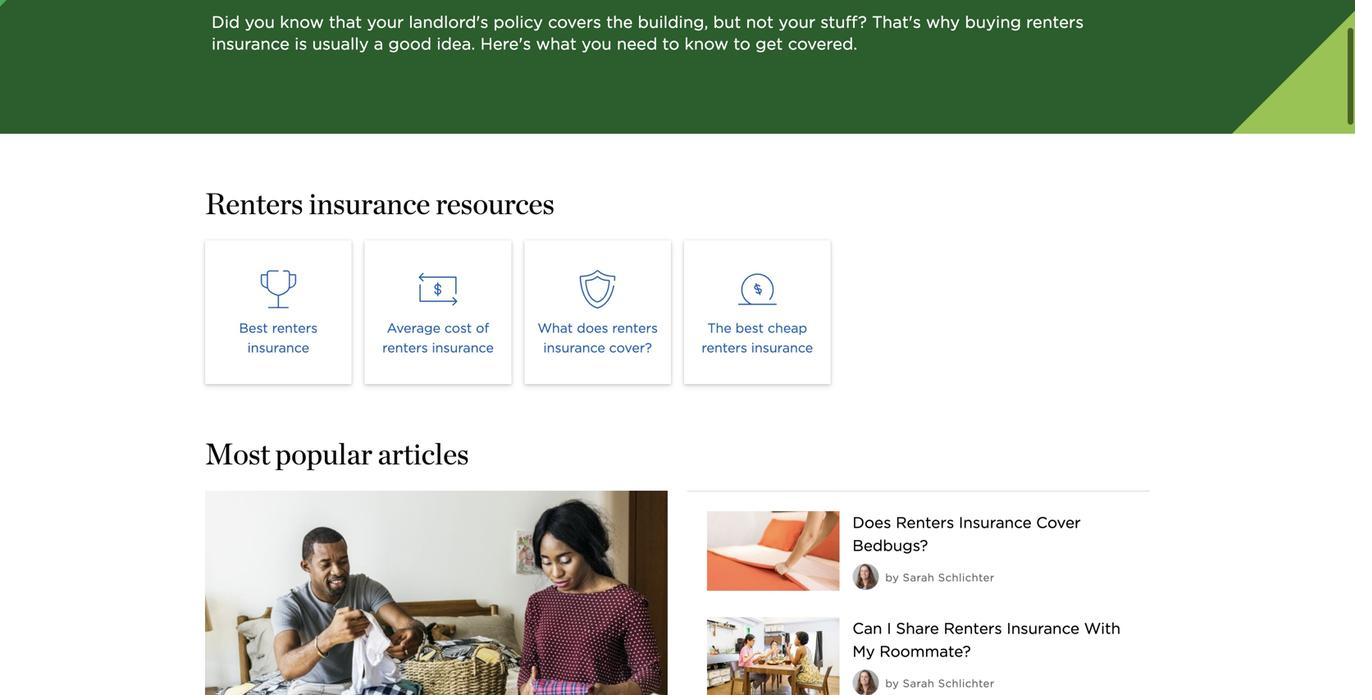 Task type: vqa. For each thing, say whether or not it's contained in the screenshot.
Sarah Schlichter link to the top
yes



Task type: describe. For each thing, give the bounding box(es) containing it.
not
[[746, 12, 774, 32]]

landlord's
[[409, 12, 489, 32]]

sarah for renters
[[903, 571, 935, 584]]

2 your from the left
[[779, 12, 816, 32]]

sarah schlichter's profile picture image for does renters insurance cover bedbugs?
[[853, 564, 879, 590]]

insurance inside 'best renters insurance'
[[248, 340, 309, 356]]

renters inside average cost of renters insurance
[[382, 340, 428, 356]]

can i share renters insurance with my roommate?
[[853, 619, 1121, 661]]

stuff?
[[821, 12, 867, 32]]

insurance inside can i share renters insurance with my roommate?
[[1007, 619, 1080, 637]]

why
[[926, 12, 960, 32]]

good
[[389, 34, 432, 54]]

that
[[329, 12, 362, 32]]

what
[[538, 320, 573, 336]]

covered.
[[788, 34, 858, 54]]

of
[[476, 320, 489, 336]]

what
[[536, 34, 577, 54]]

most
[[205, 436, 270, 471]]

does
[[577, 320, 609, 336]]

what does renters insurance cover?
[[538, 320, 658, 356]]

by for does renters insurance cover bedbugs?
[[886, 571, 900, 584]]

with
[[1085, 619, 1121, 637]]

but
[[714, 12, 742, 32]]

the
[[708, 320, 732, 336]]

best
[[736, 320, 764, 336]]

renters inside did you know that your landlord's policy covers the building, but not your stuff? that's why buying renters insurance is usually a good idea. here's what you need to know to get covered.
[[1027, 12, 1084, 32]]

cost
[[445, 320, 472, 336]]

insurance inside what does renters insurance cover?
[[544, 340, 606, 356]]

renters inside 'best renters insurance'
[[272, 320, 318, 336]]

is
[[295, 34, 307, 54]]

share
[[896, 619, 940, 637]]

can i share renters insurance with my roommate? link
[[853, 617, 1131, 663]]

1 your from the left
[[367, 12, 404, 32]]

get
[[756, 34, 783, 54]]

covers
[[548, 12, 602, 32]]

0 vertical spatial you
[[245, 12, 275, 32]]

the best cheap renters insurance link
[[684, 240, 831, 384]]

articles
[[378, 436, 469, 471]]

2 to from the left
[[734, 34, 751, 54]]

does renters insurance cover bedbugs?
[[853, 513, 1081, 555]]

can
[[853, 619, 883, 637]]

buying
[[965, 12, 1022, 32]]

a
[[374, 34, 384, 54]]

the best cheap renters insurance
[[702, 320, 813, 356]]

sarah schlichter link for share
[[903, 677, 995, 690]]

by sarah schlichter for share
[[886, 677, 995, 690]]

renters inside can i share renters insurance with my roommate?
[[944, 619, 1003, 637]]

does renters insurance cover bedbugs? image
[[707, 511, 840, 591]]



Task type: locate. For each thing, give the bounding box(es) containing it.
1 horizontal spatial you
[[582, 34, 612, 54]]

0 vertical spatial by sarah schlichter
[[886, 571, 995, 584]]

1 schlichter from the top
[[939, 571, 995, 584]]

schlichter down can i share renters insurance with my roommate?
[[939, 677, 995, 690]]

2 by from the top
[[886, 677, 900, 690]]

schlichter down does renters insurance cover bedbugs?
[[939, 571, 995, 584]]

1 horizontal spatial to
[[734, 34, 751, 54]]

what does renters insurance cover? link
[[525, 240, 671, 384]]

your
[[367, 12, 404, 32], [779, 12, 816, 32]]

1 vertical spatial sarah schlichter's profile picture image
[[853, 670, 879, 695]]

did you know that your landlord's policy covers the building, but not your stuff? that's why buying renters insurance is usually a good idea. here's what you need to know to get covered.
[[212, 12, 1084, 54]]

0 vertical spatial sarah schlichter's profile picture image
[[853, 564, 879, 590]]

renters inside what does renters insurance cover?
[[613, 320, 658, 336]]

2 sarah schlichter's profile picture image from the top
[[853, 670, 879, 695]]

renters inside does renters insurance cover bedbugs?
[[896, 513, 955, 532]]

0 horizontal spatial you
[[245, 12, 275, 32]]

renters insurance resources
[[205, 186, 555, 221]]

know
[[280, 12, 324, 32], [685, 34, 729, 54]]

sarah schlichter's profile picture image for can i share renters insurance with my roommate?
[[853, 670, 879, 695]]

sarah down the 'bedbugs?'
[[903, 571, 935, 584]]

by
[[886, 571, 900, 584], [886, 677, 900, 690]]

by sarah schlichter for insurance
[[886, 571, 995, 584]]

my
[[853, 642, 875, 661]]

popular
[[276, 436, 372, 471]]

sarah schlichter link
[[903, 571, 995, 584], [903, 677, 995, 690]]

sarah schlichter's profile picture image
[[853, 564, 879, 590], [853, 670, 879, 695]]

2 vertical spatial renters
[[944, 619, 1003, 637]]

sarah for i
[[903, 677, 935, 690]]

building,
[[638, 12, 709, 32]]

know down but
[[685, 34, 729, 54]]

best
[[239, 320, 268, 336]]

insurance left with
[[1007, 619, 1080, 637]]

1 by from the top
[[886, 571, 900, 584]]

cover?
[[609, 340, 652, 356]]

renters down average
[[382, 340, 428, 356]]

insurance inside average cost of renters insurance
[[432, 340, 494, 356]]

insurance inside the best cheap renters insurance
[[752, 340, 813, 356]]

insurance inside did you know that your landlord's policy covers the building, but not your stuff? that's why buying renters insurance is usually a good idea. here's what you need to know to get covered.
[[212, 34, 290, 54]]

0 vertical spatial know
[[280, 12, 324, 32]]

2 schlichter from the top
[[939, 677, 995, 690]]

need
[[617, 34, 658, 54]]

here's
[[481, 34, 531, 54]]

schlichter for share
[[939, 677, 995, 690]]

1 sarah schlichter link from the top
[[903, 571, 995, 584]]

did
[[212, 12, 240, 32]]

renters right best
[[272, 320, 318, 336]]

0 vertical spatial sarah schlichter link
[[903, 571, 995, 584]]

average cost of renters insurance link
[[365, 240, 512, 384]]

bedbugs?
[[853, 536, 929, 555]]

your up a
[[367, 12, 404, 32]]

does renters insurance cover bedbugs? link
[[853, 511, 1131, 557]]

2 by sarah schlichter from the top
[[886, 677, 995, 690]]

1 horizontal spatial your
[[779, 12, 816, 32]]

1 sarah schlichter's profile picture image from the top
[[853, 564, 879, 590]]

by for can i share renters insurance with my roommate?
[[886, 677, 900, 690]]

by sarah schlichter
[[886, 571, 995, 584], [886, 677, 995, 690]]

to down but
[[734, 34, 751, 54]]

0 horizontal spatial to
[[663, 34, 680, 54]]

1 vertical spatial by
[[886, 677, 900, 690]]

schlichter for insurance
[[939, 571, 995, 584]]

1 vertical spatial renters
[[896, 513, 955, 532]]

1 vertical spatial sarah
[[903, 677, 935, 690]]

2 sarah schlichter link from the top
[[903, 677, 995, 690]]

best renters insurance link
[[205, 240, 352, 384]]

1 horizontal spatial know
[[685, 34, 729, 54]]

that's
[[872, 12, 922, 32]]

average
[[387, 320, 441, 336]]

sarah schlichter link down the roommate?
[[903, 677, 995, 690]]

policy
[[494, 12, 543, 32]]

your up covered.
[[779, 12, 816, 32]]

by down the 'bedbugs?'
[[886, 571, 900, 584]]

2 sarah from the top
[[903, 677, 935, 690]]

you down covers
[[582, 34, 612, 54]]

0 vertical spatial schlichter
[[939, 571, 995, 584]]

sarah
[[903, 571, 935, 584], [903, 677, 935, 690]]

1 vertical spatial by sarah schlichter
[[886, 677, 995, 690]]

renters inside the best cheap renters insurance
[[702, 340, 748, 356]]

cover
[[1037, 513, 1081, 532]]

renters
[[205, 186, 303, 221], [896, 513, 955, 532], [944, 619, 1003, 637]]

1 vertical spatial you
[[582, 34, 612, 54]]

0 vertical spatial sarah
[[903, 571, 935, 584]]

to down building, at top
[[663, 34, 680, 54]]

usually
[[312, 34, 369, 54]]

1 vertical spatial schlichter
[[939, 677, 995, 690]]

i
[[887, 619, 892, 637]]

average cost of renters insurance
[[382, 320, 494, 356]]

renters down the on the top
[[702, 340, 748, 356]]

1 to from the left
[[663, 34, 680, 54]]

sarah schlichter's profile picture image down the 'bedbugs?'
[[853, 564, 879, 590]]

insurance left cover
[[959, 513, 1032, 532]]

0 vertical spatial by
[[886, 571, 900, 584]]

you
[[245, 12, 275, 32], [582, 34, 612, 54]]

insurance
[[959, 513, 1032, 532], [1007, 619, 1080, 637]]

1 vertical spatial sarah schlichter link
[[903, 677, 995, 690]]

1 by sarah schlichter from the top
[[886, 571, 995, 584]]

by sarah schlichter down the roommate?
[[886, 677, 995, 690]]

renters right buying
[[1027, 12, 1084, 32]]

best renters insurance
[[239, 320, 318, 356]]

sarah schlichter's profile picture image down my
[[853, 670, 879, 695]]

know up is
[[280, 12, 324, 32]]

0 horizontal spatial your
[[367, 12, 404, 32]]

1 sarah from the top
[[903, 571, 935, 584]]

sarah schlichter link for insurance
[[903, 571, 995, 584]]

sarah schlichter link down does renters insurance cover bedbugs?
[[903, 571, 995, 584]]

roommate?
[[880, 642, 971, 661]]

to
[[663, 34, 680, 54], [734, 34, 751, 54]]

by down the roommate?
[[886, 677, 900, 690]]

most popular articles
[[205, 436, 469, 471]]

resources
[[436, 186, 555, 221]]

insurance inside does renters insurance cover bedbugs?
[[959, 513, 1032, 532]]

you right did
[[245, 12, 275, 32]]

cheap
[[768, 320, 808, 336]]

0 vertical spatial insurance
[[959, 513, 1032, 532]]

1 vertical spatial know
[[685, 34, 729, 54]]

by sarah schlichter down does renters insurance cover bedbugs?
[[886, 571, 995, 584]]

insurance
[[212, 34, 290, 54], [309, 186, 430, 221], [248, 340, 309, 356], [432, 340, 494, 356], [544, 340, 606, 356], [752, 340, 813, 356]]

renters
[[1027, 12, 1084, 32], [272, 320, 318, 336], [613, 320, 658, 336], [382, 340, 428, 356], [702, 340, 748, 356]]

0 horizontal spatial know
[[280, 12, 324, 32]]

renters up cover?
[[613, 320, 658, 336]]

idea.
[[437, 34, 476, 54]]

schlichter
[[939, 571, 995, 584], [939, 677, 995, 690]]

the
[[607, 12, 633, 32]]

does
[[853, 513, 892, 532]]

sarah down the roommate?
[[903, 677, 935, 690]]

1 vertical spatial insurance
[[1007, 619, 1080, 637]]

0 vertical spatial renters
[[205, 186, 303, 221]]



